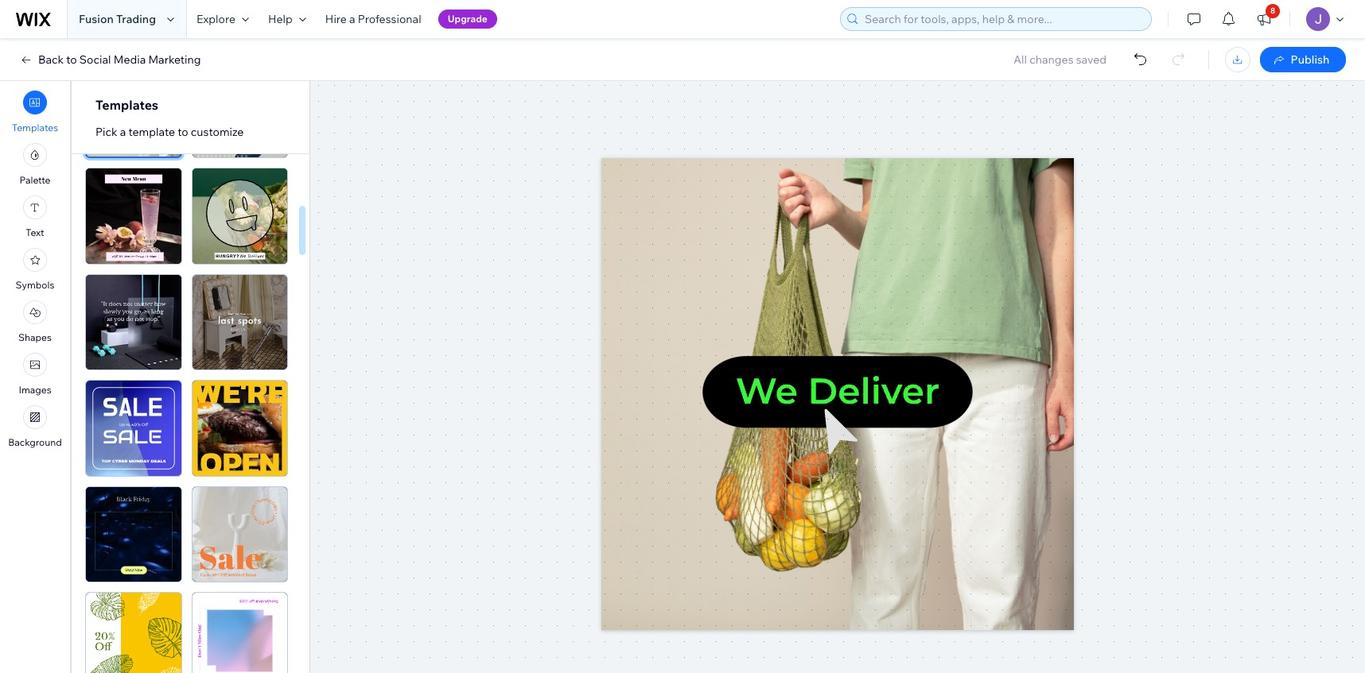 Task type: describe. For each thing, give the bounding box(es) containing it.
background
[[8, 437, 62, 449]]

trading
[[116, 12, 156, 26]]

symbols button
[[16, 248, 54, 291]]

publish
[[1291, 53, 1330, 67]]

back to social media marketing button
[[19, 53, 201, 67]]

all
[[1014, 53, 1027, 67]]

help
[[268, 12, 293, 26]]

back
[[38, 53, 64, 67]]

social
[[79, 53, 111, 67]]

all changes saved
[[1014, 53, 1107, 67]]

changes
[[1030, 53, 1074, 67]]

hire a professional
[[325, 12, 421, 26]]

a for professional
[[349, 12, 355, 26]]

marketing
[[148, 53, 201, 67]]

pick a template to customize
[[95, 125, 244, 139]]

menu containing templates
[[0, 86, 70, 454]]

hire
[[325, 12, 347, 26]]

upgrade button
[[438, 10, 497, 29]]

images
[[19, 384, 51, 396]]

palette
[[19, 174, 51, 186]]

templates button
[[12, 91, 58, 134]]

1 horizontal spatial to
[[178, 125, 188, 139]]

publish button
[[1260, 47, 1346, 72]]



Task type: vqa. For each thing, say whether or not it's contained in the screenshot.
Professional at the top left of page
yes



Task type: locate. For each thing, give the bounding box(es) containing it.
saved
[[1076, 53, 1107, 67]]

Search for tools, apps, help & more... field
[[860, 8, 1147, 30]]

a for template
[[120, 125, 126, 139]]

palette button
[[19, 143, 51, 186]]

images button
[[19, 353, 51, 396]]

1 vertical spatial a
[[120, 125, 126, 139]]

professional
[[358, 12, 421, 26]]

to right the back
[[66, 53, 77, 67]]

fusion trading
[[79, 12, 156, 26]]

0 horizontal spatial a
[[120, 125, 126, 139]]

templates inside 'menu'
[[12, 122, 58, 134]]

text button
[[23, 196, 47, 239]]

1 horizontal spatial a
[[349, 12, 355, 26]]

to
[[66, 53, 77, 67], [178, 125, 188, 139]]

customize
[[191, 125, 244, 139]]

1 vertical spatial to
[[178, 125, 188, 139]]

0 horizontal spatial to
[[66, 53, 77, 67]]

background button
[[8, 406, 62, 449]]

0 vertical spatial a
[[349, 12, 355, 26]]

0 vertical spatial templates
[[95, 97, 158, 113]]

hire a professional link
[[316, 0, 431, 38]]

1 horizontal spatial templates
[[95, 97, 158, 113]]

text
[[26, 227, 44, 239]]

to right template
[[178, 125, 188, 139]]

a
[[349, 12, 355, 26], [120, 125, 126, 139]]

fusion
[[79, 12, 114, 26]]

explore
[[197, 12, 236, 26]]

templates up palette button
[[12, 122, 58, 134]]

media
[[114, 53, 146, 67]]

8
[[1271, 6, 1276, 16]]

shapes button
[[18, 301, 52, 344]]

8 button
[[1247, 0, 1282, 38]]

upgrade
[[448, 13, 488, 25]]

0 vertical spatial to
[[66, 53, 77, 67]]

help button
[[259, 0, 316, 38]]

shapes
[[18, 332, 52, 344]]

back to social media marketing
[[38, 53, 201, 67]]

a right "pick"
[[120, 125, 126, 139]]

template
[[128, 125, 175, 139]]

1 vertical spatial templates
[[12, 122, 58, 134]]

templates
[[95, 97, 158, 113], [12, 122, 58, 134]]

0 horizontal spatial templates
[[12, 122, 58, 134]]

pick
[[95, 125, 117, 139]]

templates up "pick"
[[95, 97, 158, 113]]

menu
[[0, 86, 70, 454]]

a right hire
[[349, 12, 355, 26]]

symbols
[[16, 279, 54, 291]]



